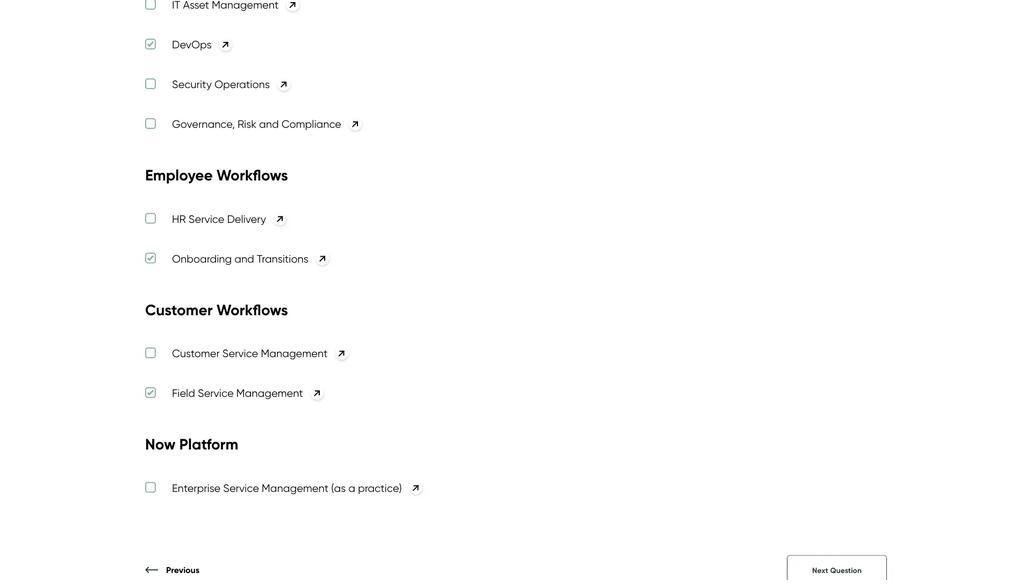 Task type: locate. For each thing, give the bounding box(es) containing it.
security
[[172, 78, 212, 91]]

hr
[[172, 213, 186, 226]]

now
[[145, 435, 176, 454]]

customer success center
[[102, 30, 255, 46]]

customer service management
[[172, 347, 328, 360]]

and inside tools and calculators link
[[242, 67, 260, 79]]

customer for customer service management
[[172, 347, 220, 360]]

1 workflows from the top
[[217, 166, 288, 185]]

service right hr
[[189, 213, 224, 226]]

0 vertical spatial workflows
[[217, 166, 288, 185]]

0 vertical spatial customer
[[102, 30, 160, 46]]

service for field
[[198, 387, 234, 400]]

2 vertical spatial management
[[262, 482, 329, 495]]

customer
[[102, 30, 160, 46], [145, 301, 213, 319], [172, 347, 220, 360]]

customer for customer workflows
[[145, 301, 213, 319]]

service
[[189, 213, 224, 226], [222, 347, 258, 360], [198, 387, 234, 400], [223, 482, 259, 495]]

workflows up customer service management
[[216, 301, 288, 319]]

and right risk
[[259, 118, 279, 131]]

workflows
[[217, 166, 288, 185], [216, 301, 288, 319]]

tools and calculators link
[[217, 58, 313, 88]]

1 vertical spatial workflows
[[216, 301, 288, 319]]

previous
[[166, 565, 200, 576]]

and left transitions
[[234, 252, 254, 265]]

transitions
[[257, 252, 308, 265]]

and right tools
[[242, 67, 260, 79]]

service right field
[[198, 387, 234, 400]]

customer workflows
[[145, 301, 288, 319]]

next question
[[812, 566, 862, 575]]

1 vertical spatial management
[[236, 387, 303, 400]]

workflows for employee workflows
[[217, 166, 288, 185]]

2 vertical spatial and
[[234, 252, 254, 265]]

now platform
[[145, 435, 238, 454]]

2 workflows from the top
[[216, 301, 288, 319]]

leading practices link
[[106, 58, 185, 88]]

next question link
[[787, 555, 887, 581]]

0 vertical spatial and
[[242, 67, 260, 79]]

service for enterprise
[[223, 482, 259, 495]]

and for transitions
[[234, 252, 254, 265]]

2 vertical spatial customer
[[172, 347, 220, 360]]

1 vertical spatial customer
[[145, 301, 213, 319]]

success
[[163, 30, 211, 46]]

service right enterprise
[[223, 482, 259, 495]]

service for hr
[[189, 213, 224, 226]]

operations
[[214, 78, 270, 91]]

service up field service management
[[222, 347, 258, 360]]

tools and calculators
[[217, 67, 313, 79]]

center
[[214, 30, 255, 46]]

question
[[830, 566, 862, 575]]

workflows up delivery
[[217, 166, 288, 185]]

management for enterprise service management (as a practice)
[[262, 482, 329, 495]]

management
[[261, 347, 328, 360], [236, 387, 303, 400], [262, 482, 329, 495]]

field
[[172, 387, 195, 400]]

enterprise
[[172, 482, 221, 495]]

and
[[242, 67, 260, 79], [259, 118, 279, 131], [234, 252, 254, 265]]

0 vertical spatial management
[[261, 347, 328, 360]]

leading practices
[[106, 67, 185, 79]]

(as
[[331, 482, 346, 495]]



Task type: vqa. For each thing, say whether or not it's contained in the screenshot.
Customer
yes



Task type: describe. For each thing, give the bounding box(es) containing it.
devops
[[172, 38, 212, 51]]

management for customer service management
[[261, 347, 328, 360]]

platform
[[179, 435, 238, 454]]

delivery
[[227, 213, 266, 226]]

enterprise service management (as a practice)
[[172, 482, 402, 495]]

facebook image
[[161, 480, 173, 493]]

customer success center link
[[22, 30, 258, 46]]

onboarding and transitions
[[172, 252, 308, 265]]

compliance
[[282, 118, 341, 131]]

risk
[[238, 118, 256, 131]]

employee workflows
[[145, 166, 288, 185]]

a
[[348, 482, 355, 495]]

practices
[[144, 67, 185, 79]]

field service management
[[172, 387, 303, 400]]

1 vertical spatial and
[[259, 118, 279, 131]]

workflows for customer workflows
[[216, 301, 288, 319]]

customer for customer success center
[[102, 30, 160, 46]]

employee
[[145, 166, 213, 185]]

tools
[[217, 67, 239, 79]]

practice)
[[358, 482, 402, 495]]

calculators
[[262, 67, 313, 79]]

security operations
[[172, 78, 270, 91]]

onboarding
[[172, 252, 232, 265]]

service for customer
[[222, 347, 258, 360]]

next
[[812, 566, 828, 575]]

management for field service management
[[236, 387, 303, 400]]

governance,
[[172, 118, 235, 131]]

hr service delivery
[[172, 213, 266, 226]]

leading
[[106, 67, 142, 79]]

governance, risk and compliance
[[172, 118, 341, 131]]

and for calculators
[[242, 67, 260, 79]]



